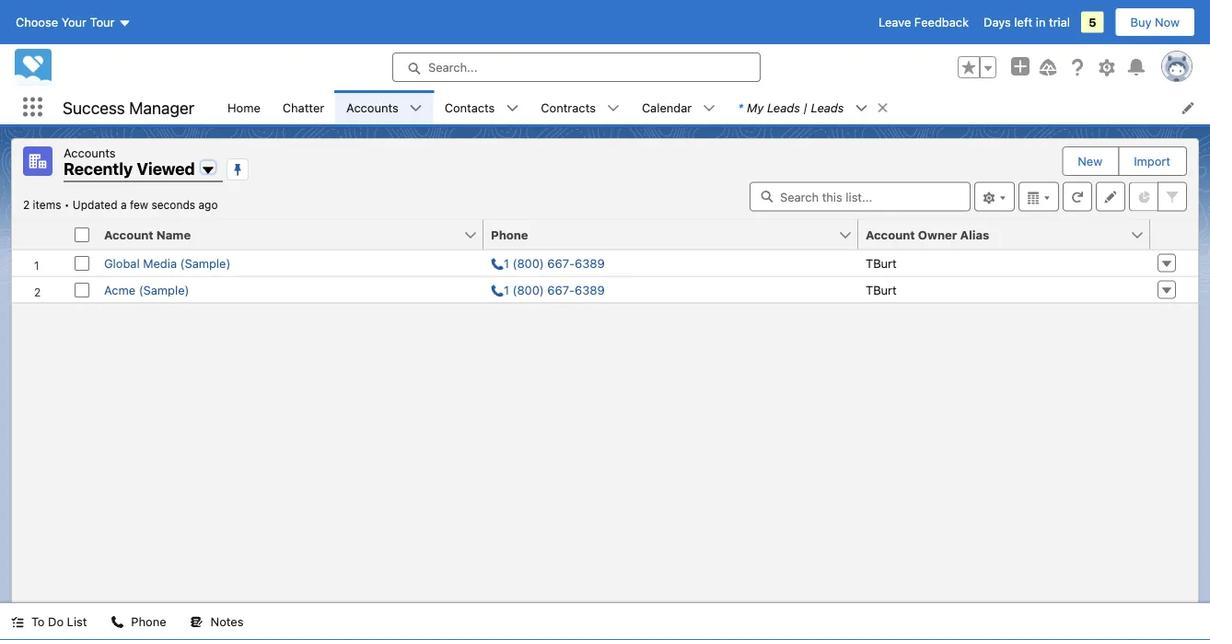 Task type: describe. For each thing, give the bounding box(es) containing it.
0 horizontal spatial phone button
[[100, 604, 178, 641]]

leave
[[879, 15, 912, 29]]

(800) for acme (sample)
[[513, 283, 544, 297]]

in
[[1037, 15, 1046, 29]]

text default image for contacts
[[506, 102, 519, 115]]

text default image inside notes button
[[190, 616, 203, 629]]

2 items • updated a few seconds ago
[[23, 199, 218, 212]]

leave feedback link
[[879, 15, 970, 29]]

choose your tour button
[[15, 7, 132, 37]]

1 (800) 667-6389 for global media (sample)
[[504, 256, 605, 270]]

left
[[1015, 15, 1033, 29]]

global
[[104, 256, 140, 270]]

account name element
[[97, 220, 495, 250]]

1 (800) 667-6389 link for acme (sample)
[[491, 283, 605, 297]]

5
[[1089, 15, 1097, 29]]

owner
[[919, 228, 958, 241]]

calendar link
[[631, 90, 703, 124]]

1 horizontal spatial phone button
[[484, 220, 839, 249]]

calendar list item
[[631, 90, 727, 124]]

* my leads | leads
[[738, 100, 845, 114]]

ago
[[199, 199, 218, 212]]

1 vertical spatial (sample)
[[139, 283, 189, 297]]

viewed
[[137, 159, 195, 179]]

buy
[[1131, 15, 1152, 29]]

days
[[984, 15, 1012, 29]]

action image
[[1151, 220, 1199, 249]]

phone element
[[484, 220, 870, 250]]

accounts link
[[336, 90, 410, 124]]

item number element
[[12, 220, 67, 250]]

contacts link
[[434, 90, 506, 124]]

import
[[1135, 154, 1171, 168]]

0 vertical spatial (sample)
[[180, 256, 231, 270]]

success manager
[[63, 97, 195, 117]]

list
[[67, 615, 87, 629]]

account owner alias element
[[859, 220, 1162, 250]]

chatter link
[[272, 90, 336, 124]]

667- for acme (sample)
[[548, 283, 575, 297]]

1 vertical spatial accounts
[[64, 146, 116, 159]]

notes
[[211, 615, 244, 629]]

seconds
[[152, 199, 195, 212]]

list item containing *
[[727, 90, 898, 124]]

to
[[31, 615, 45, 629]]

accounts inside list item
[[347, 100, 399, 114]]

recently
[[64, 159, 133, 179]]

a
[[121, 199, 127, 212]]

do
[[48, 615, 64, 629]]

buy now
[[1131, 15, 1181, 29]]

text default image for calendar
[[703, 102, 716, 115]]

1 (800) 667-6389 for acme (sample)
[[504, 283, 605, 297]]

to do list
[[31, 615, 87, 629]]

text default image inside phone button
[[111, 616, 124, 629]]

none search field inside recently viewed|accounts|list view element
[[750, 182, 971, 212]]

2
[[23, 199, 30, 212]]

list containing home
[[217, 90, 1211, 124]]

acme
[[104, 283, 136, 297]]

feedback
[[915, 15, 970, 29]]

text default image inside accounts list item
[[410, 102, 423, 115]]

Search Recently Viewed list view. search field
[[750, 182, 971, 212]]

success
[[63, 97, 125, 117]]

buy now button
[[1116, 7, 1196, 37]]

leave feedback
[[879, 15, 970, 29]]

your
[[61, 15, 87, 29]]



Task type: locate. For each thing, give the bounding box(es) containing it.
1 vertical spatial 1 (800) 667-6389
[[504, 283, 605, 297]]

0 vertical spatial phone button
[[484, 220, 839, 249]]

0 vertical spatial 6389
[[575, 256, 605, 270]]

1 vertical spatial (800)
[[513, 283, 544, 297]]

accounts list item
[[336, 90, 434, 124]]

•
[[64, 199, 70, 212]]

0 vertical spatial tburt
[[866, 256, 897, 270]]

contracts
[[541, 100, 596, 114]]

2 tburt from the top
[[866, 283, 897, 297]]

text default image right |
[[856, 102, 869, 115]]

account left owner
[[866, 228, 916, 241]]

2 leads from the left
[[812, 100, 845, 114]]

text default image right 'contacts'
[[506, 102, 519, 115]]

667- for global media (sample)
[[548, 256, 575, 270]]

tburt for acme (sample)
[[866, 283, 897, 297]]

0 vertical spatial 1
[[504, 256, 510, 270]]

1 vertical spatial phone
[[131, 615, 166, 629]]

global media (sample) link
[[104, 256, 231, 270]]

accounts
[[347, 100, 399, 114], [64, 146, 116, 159]]

0 vertical spatial 667-
[[548, 256, 575, 270]]

chatter
[[283, 100, 325, 114]]

1 tburt from the top
[[866, 256, 897, 270]]

1 account from the left
[[104, 228, 154, 241]]

2 (800) from the top
[[513, 283, 544, 297]]

1 leads from the left
[[768, 100, 801, 114]]

0 vertical spatial phone
[[491, 228, 529, 241]]

recently viewed grid
[[12, 220, 1199, 304]]

calendar
[[642, 100, 692, 114]]

1 vertical spatial 1
[[504, 283, 510, 297]]

1 vertical spatial 667-
[[548, 283, 575, 297]]

1 horizontal spatial phone
[[491, 228, 529, 241]]

1
[[504, 256, 510, 270], [504, 283, 510, 297]]

acme (sample)
[[104, 283, 189, 297]]

global media (sample)
[[104, 256, 231, 270]]

account name
[[104, 228, 191, 241]]

1 horizontal spatial accounts
[[347, 100, 399, 114]]

few
[[130, 199, 148, 212]]

text default image left "notes" on the left bottom of the page
[[190, 616, 203, 629]]

list item
[[727, 90, 898, 124]]

1 vertical spatial 1 (800) 667-6389 link
[[491, 283, 605, 297]]

recently viewed status
[[23, 199, 73, 212]]

leads left |
[[768, 100, 801, 114]]

trial
[[1050, 15, 1071, 29]]

text default image left to
[[11, 616, 24, 629]]

6389
[[575, 256, 605, 270], [575, 283, 605, 297]]

0 horizontal spatial account
[[104, 228, 154, 241]]

contacts list item
[[434, 90, 530, 124]]

(800)
[[513, 256, 544, 270], [513, 283, 544, 297]]

text default image for contracts
[[607, 102, 620, 115]]

choose your tour
[[16, 15, 115, 29]]

leads right |
[[812, 100, 845, 114]]

(sample)
[[180, 256, 231, 270], [139, 283, 189, 297]]

to do list button
[[0, 604, 98, 641]]

phone
[[491, 228, 529, 241], [131, 615, 166, 629]]

1 1 from the top
[[504, 256, 510, 270]]

1 (800) 667-6389
[[504, 256, 605, 270], [504, 283, 605, 297]]

1 1 (800) 667-6389 from the top
[[504, 256, 605, 270]]

text default image inside calendar 'list item'
[[703, 102, 716, 115]]

account up global
[[104, 228, 154, 241]]

cell
[[67, 220, 97, 250]]

media
[[143, 256, 177, 270]]

home link
[[217, 90, 272, 124]]

text default image
[[506, 102, 519, 115], [607, 102, 620, 115], [703, 102, 716, 115], [856, 102, 869, 115], [11, 616, 24, 629], [111, 616, 124, 629]]

(sample) down global media (sample)
[[139, 283, 189, 297]]

days left in trial
[[984, 15, 1071, 29]]

text default image
[[877, 101, 890, 114], [410, 102, 423, 115], [190, 616, 203, 629]]

search... button
[[393, 53, 761, 82]]

recently viewed|accounts|list view element
[[11, 138, 1200, 604]]

0 vertical spatial (800)
[[513, 256, 544, 270]]

0 vertical spatial 1 (800) 667-6389
[[504, 256, 605, 270]]

0 horizontal spatial text default image
[[190, 616, 203, 629]]

search...
[[429, 60, 478, 74]]

accounts down success
[[64, 146, 116, 159]]

import button
[[1120, 147, 1186, 175]]

text default image inside to do list button
[[11, 616, 24, 629]]

contacts
[[445, 100, 495, 114]]

1 horizontal spatial text default image
[[410, 102, 423, 115]]

leads
[[768, 100, 801, 114], [812, 100, 845, 114]]

account
[[104, 228, 154, 241], [866, 228, 916, 241]]

text default image right |
[[877, 101, 890, 114]]

contracts link
[[530, 90, 607, 124]]

2 1 from the top
[[504, 283, 510, 297]]

0 horizontal spatial accounts
[[64, 146, 116, 159]]

0 vertical spatial 1 (800) 667-6389 link
[[491, 256, 605, 270]]

accounts right chatter link
[[347, 100, 399, 114]]

items
[[33, 199, 61, 212]]

phone button
[[484, 220, 839, 249], [100, 604, 178, 641]]

phone inside phone element
[[491, 228, 529, 241]]

1 (800) 667-6389 link for global media (sample)
[[491, 256, 605, 270]]

account name button
[[97, 220, 464, 249]]

1 (800) from the top
[[513, 256, 544, 270]]

contracts list item
[[530, 90, 631, 124]]

0 horizontal spatial phone
[[131, 615, 166, 629]]

2 6389 from the top
[[575, 283, 605, 297]]

cell inside recently viewed grid
[[67, 220, 97, 250]]

(sample) down 'name' on the top left of page
[[180, 256, 231, 270]]

home
[[228, 100, 261, 114]]

group
[[958, 56, 997, 78]]

account owner alias
[[866, 228, 990, 241]]

new
[[1079, 154, 1103, 168]]

2 667- from the top
[[548, 283, 575, 297]]

|
[[804, 100, 808, 114]]

item number image
[[12, 220, 67, 249]]

account for account name
[[104, 228, 154, 241]]

updated
[[73, 199, 118, 212]]

1 vertical spatial tburt
[[866, 283, 897, 297]]

1 (800) 667-6389 link
[[491, 256, 605, 270], [491, 283, 605, 297]]

1 horizontal spatial leads
[[812, 100, 845, 114]]

1 6389 from the top
[[575, 256, 605, 270]]

0 horizontal spatial leads
[[768, 100, 801, 114]]

6389 for global media (sample)
[[575, 256, 605, 270]]

1 vertical spatial 6389
[[575, 283, 605, 297]]

2 1 (800) 667-6389 from the top
[[504, 283, 605, 297]]

tburt
[[866, 256, 897, 270], [866, 283, 897, 297]]

6389 for acme (sample)
[[575, 283, 605, 297]]

my
[[748, 100, 764, 114]]

2 account from the left
[[866, 228, 916, 241]]

recently viewed
[[64, 159, 195, 179]]

account owner alias button
[[859, 220, 1131, 249]]

name
[[157, 228, 191, 241]]

1 1 (800) 667-6389 link from the top
[[491, 256, 605, 270]]

new button
[[1064, 147, 1118, 175]]

tour
[[90, 15, 115, 29]]

1 vertical spatial phone button
[[100, 604, 178, 641]]

choose
[[16, 15, 58, 29]]

None search field
[[750, 182, 971, 212]]

accounts image
[[23, 147, 53, 176]]

manager
[[129, 97, 195, 117]]

1 for acme (sample)
[[504, 283, 510, 297]]

acme (sample) link
[[104, 283, 189, 297]]

2 horizontal spatial text default image
[[877, 101, 890, 114]]

text default image left *
[[703, 102, 716, 115]]

text default image for *
[[856, 102, 869, 115]]

text default image right list
[[111, 616, 124, 629]]

2 1 (800) 667-6389 link from the top
[[491, 283, 605, 297]]

0 vertical spatial accounts
[[347, 100, 399, 114]]

*
[[738, 100, 744, 114]]

tburt for global media (sample)
[[866, 256, 897, 270]]

text default image left contacts link at top left
[[410, 102, 423, 115]]

text default image right the contracts
[[607, 102, 620, 115]]

notes button
[[179, 604, 255, 641]]

1 667- from the top
[[548, 256, 575, 270]]

(800) for global media (sample)
[[513, 256, 544, 270]]

1 horizontal spatial account
[[866, 228, 916, 241]]

text default image inside "list item"
[[856, 102, 869, 115]]

account for account owner alias
[[866, 228, 916, 241]]

action element
[[1151, 220, 1199, 250]]

now
[[1156, 15, 1181, 29]]

alias
[[961, 228, 990, 241]]

text default image inside contracts list item
[[607, 102, 620, 115]]

667-
[[548, 256, 575, 270], [548, 283, 575, 297]]

text default image inside the contacts list item
[[506, 102, 519, 115]]

1 for global media (sample)
[[504, 256, 510, 270]]

list
[[217, 90, 1211, 124]]



Task type: vqa. For each thing, say whether or not it's contained in the screenshot.
Security
no



